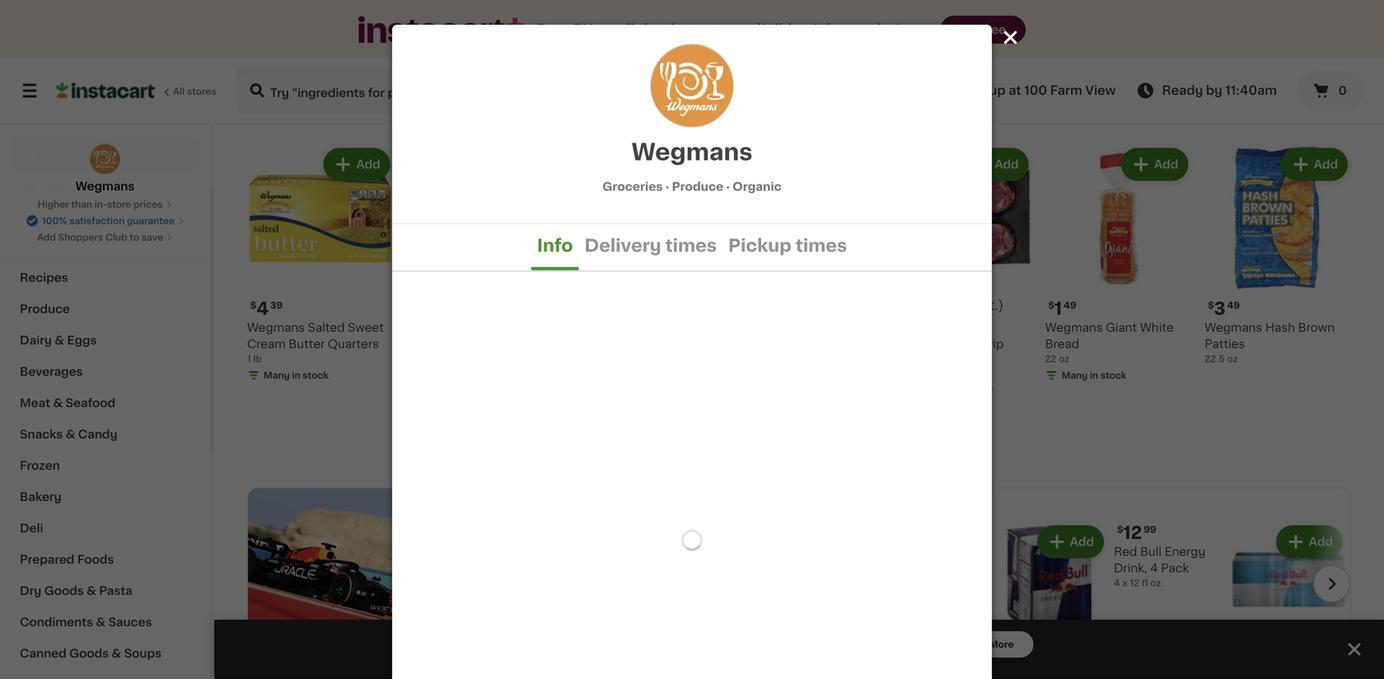 Task type: describe. For each thing, give the bounding box(es) containing it.
100
[[1025, 84, 1048, 96]]

dry goods & pasta
[[20, 585, 132, 597]]

lb for about 0.82 lb each
[[619, 21, 628, 30]]

snacks & candy
[[20, 429, 117, 440]]

each for about 0.42 lb each
[[949, 21, 972, 30]]

times for delivery times
[[666, 237, 717, 254]]

times for pickup times
[[796, 237, 847, 254]]

goods for dry
[[44, 585, 84, 597]]

dry
[[20, 585, 41, 597]]

pickup at 100 farm view button
[[936, 68, 1116, 114]]

22.5
[[1205, 354, 1226, 363]]

spinach
[[726, 9, 773, 20]]

& for snacks
[[66, 429, 75, 440]]

many in stock for 1
[[1062, 371, 1127, 380]]

beverages link
[[10, 356, 200, 387]]

1 vertical spatial organic
[[733, 181, 782, 192]]

at
[[1009, 84, 1022, 96]]

pickup for pickup times
[[729, 237, 792, 254]]

stores
[[187, 87, 217, 96]]

strip
[[977, 338, 1004, 350]]

dairy & eggs link
[[10, 325, 200, 356]]

pickup times
[[729, 237, 847, 254]]

0 vertical spatial wegmans logo image
[[651, 45, 734, 127]]

white
[[1141, 322, 1174, 333]]

delivery times
[[585, 237, 717, 254]]

organic inside soli organic baby spinach 4 oz
[[750, 0, 796, 4]]

again
[[83, 181, 116, 192]]

info tab
[[532, 224, 579, 270]]

add shoppers club to save
[[37, 233, 163, 242]]

condiments
[[20, 617, 93, 628]]

salted
[[308, 322, 345, 333]]

bakery
[[20, 491, 62, 503]]

1 horizontal spatial produce
[[672, 181, 724, 192]]

wegmans salted sweet cream butter quarters 1 lb
[[247, 322, 384, 363]]

sauces
[[108, 617, 152, 628]]

store
[[107, 200, 131, 209]]

$ for 1
[[1049, 301, 1055, 310]]

$ for 3
[[1209, 301, 1215, 310]]

ready by 11:40am link
[[1136, 81, 1278, 101]]

free
[[982, 24, 1006, 35]]

steak
[[886, 355, 919, 366]]

2 · from the left
[[727, 181, 730, 192]]

/pkg
[[936, 299, 966, 312]]

groceries · produce · organic
[[603, 181, 782, 192]]

try free
[[961, 24, 1006, 35]]

about 0.42 lb each button
[[886, 0, 1032, 52]]

/
[[949, 384, 952, 393]]

by
[[1207, 84, 1223, 96]]

meat & seafood
[[20, 397, 115, 409]]

49 for 1
[[1064, 301, 1077, 310]]

pickup
[[805, 23, 854, 37]]

order!
[[857, 23, 901, 37]]

more
[[990, 640, 1014, 649]]

$ 12 99
[[1118, 524, 1157, 541]]

about 0.82 lb each
[[567, 21, 652, 30]]

3
[[1215, 300, 1226, 317]]

meat
[[20, 397, 50, 409]]

product group containing 4
[[247, 145, 394, 385]]

product group containing add
[[567, 145, 713, 369]]

club
[[105, 233, 127, 242]]

oz for patties
[[1228, 354, 1239, 363]]

buy it again
[[46, 181, 116, 192]]

tab list containing info
[[392, 224, 992, 270]]

to
[[130, 233, 139, 242]]

foods
[[77, 554, 114, 565]]

credit
[[598, 23, 641, 37]]

cream
[[247, 338, 286, 350]]

wegmans choice perfect portion strip steak
[[886, 322, 1004, 366]]

& inside dry goods & pasta 'link'
[[87, 585, 96, 597]]

snacks
[[20, 429, 63, 440]]

4 inside product group
[[257, 300, 269, 317]]

produce link
[[10, 293, 200, 325]]

in inside button
[[452, 25, 460, 34]]

instacart logo image
[[56, 81, 155, 101]]

add link
[[1231, 522, 1385, 637]]

about for about 0.82 lb each
[[567, 21, 594, 30]]

11:40am
[[1226, 84, 1278, 96]]

giant
[[1106, 322, 1138, 333]]

ready by 11:40am
[[1163, 84, 1278, 96]]

$ for 4
[[251, 301, 257, 310]]

many in stock button
[[407, 0, 553, 39]]

view
[[1086, 84, 1116, 96]]

many in stock for 4
[[264, 371, 329, 380]]

brown
[[1299, 322, 1335, 333]]

buy
[[46, 181, 70, 192]]

dairy
[[20, 335, 52, 346]]

satisfaction
[[69, 216, 125, 225]]

add button for product group containing 1
[[1124, 150, 1187, 179]]

4 inside soli organic baby spinach 4 oz
[[726, 25, 733, 34]]

pickup times tab
[[723, 224, 853, 270]]

& for meat
[[53, 397, 63, 409]]

0 button
[[1297, 71, 1365, 110]]

in-
[[95, 200, 107, 209]]

ready
[[1163, 84, 1204, 96]]

about for about 0.42 lb each
[[886, 21, 914, 30]]

add button for product group containing /pkg (est.)
[[964, 150, 1027, 179]]

99
[[1144, 525, 1157, 534]]

bakery link
[[10, 481, 200, 513]]

0.67
[[916, 384, 936, 393]]

add button for product group containing 3
[[1283, 150, 1347, 179]]

wegmans up groceries · produce · organic
[[632, 141, 753, 164]]

perfect
[[886, 338, 929, 350]]

in for 1
[[1090, 371, 1099, 380]]

each for about 0.82 lb each
[[630, 21, 652, 30]]

in for 4
[[292, 371, 301, 380]]

many for 4
[[264, 371, 290, 380]]

on
[[683, 23, 701, 37]]

delivery
[[585, 237, 662, 254]]

0.42
[[916, 21, 936, 30]]

lb inside wegmans salted sweet cream butter quarters 1 lb
[[253, 354, 262, 363]]

& for dairy
[[55, 335, 64, 346]]

red bull energy drinks image
[[602, 522, 631, 552]]

deli
[[20, 523, 43, 534]]

choice
[[947, 322, 988, 333]]

butter
[[289, 338, 325, 350]]

pickup for pickup at 100 farm view
[[962, 84, 1006, 96]]

$ for 12
[[1118, 525, 1124, 534]]

1 · from the left
[[666, 181, 670, 192]]



Task type: locate. For each thing, give the bounding box(es) containing it.
wegmans logo image inside "wegmans" link
[[89, 143, 121, 175]]

lb right 0.42
[[938, 21, 947, 30]]

0 horizontal spatial wegmans logo image
[[89, 143, 121, 175]]

organic up pickup times
[[733, 181, 782, 192]]

about inside button
[[567, 21, 594, 30]]

many
[[423, 25, 450, 34], [264, 371, 290, 380], [1062, 371, 1088, 380]]

2 horizontal spatial many in stock
[[1062, 371, 1127, 380]]

$ left 39
[[251, 301, 257, 310]]

red bull energy drinks image
[[248, 488, 588, 679]]

add button for product group containing 4
[[325, 150, 389, 179]]

49 inside $ 1 49
[[1064, 301, 1077, 310]]

0 horizontal spatial 1
[[247, 354, 251, 363]]

pickup
[[962, 84, 1006, 96], [729, 237, 792, 254]]

1 vertical spatial goods
[[69, 648, 109, 659]]

1 inside wegmans salted sweet cream butter quarters 1 lb
[[247, 354, 251, 363]]

oz right 22
[[1059, 354, 1070, 363]]

stock left earn
[[462, 25, 488, 34]]

0 vertical spatial 12
[[1124, 524, 1143, 541]]

stock down the wegmans giant white bread 22 oz
[[1101, 371, 1127, 380]]

1 horizontal spatial in
[[452, 25, 460, 34]]

prepared foods
[[20, 554, 114, 565]]

earn
[[537, 23, 569, 37]]

4 down spinach
[[726, 25, 733, 34]]

oz right the fl
[[1151, 578, 1162, 588]]

express icon image
[[358, 16, 523, 43]]

wegmans inside wegmans hash brown patties 22.5 oz
[[1205, 322, 1263, 333]]

each left free
[[949, 21, 972, 30]]

higher than in-store prices link
[[38, 198, 173, 211]]

wegmans logo image
[[651, 45, 734, 127], [89, 143, 121, 175]]

wegmans inside wegmans choice perfect portion strip steak
[[886, 322, 944, 333]]

seafood
[[66, 397, 115, 409]]

organic up spinach
[[750, 0, 796, 4]]

$ inside $ 3 49
[[1209, 301, 1215, 310]]

& inside dairy & eggs link
[[55, 335, 64, 346]]

each right 0.82
[[630, 21, 652, 30]]

times inside "tab"
[[796, 237, 847, 254]]

soli organic baby spinach 4 oz
[[726, 0, 829, 34]]

goods for canned
[[69, 648, 109, 659]]

0 vertical spatial produce
[[672, 181, 724, 192]]

many inside button
[[423, 25, 450, 34]]

2 times from the left
[[796, 237, 847, 254]]

0 horizontal spatial in
[[292, 371, 301, 380]]

treatment tracker modal dialog
[[214, 620, 1385, 679]]

12
[[1124, 524, 1143, 541], [1131, 578, 1140, 588]]

wegmans giant white bread 22 oz
[[1046, 322, 1174, 363]]

$ up the bread
[[1049, 301, 1055, 310]]

about left 0.42
[[886, 21, 914, 30]]

bull
[[1141, 546, 1162, 557]]

wegmans for portion
[[886, 322, 944, 333]]

1 horizontal spatial many
[[423, 25, 450, 34]]

pickup inside "tab"
[[729, 237, 792, 254]]

each inside about 0.42 lb each button
[[949, 21, 972, 30]]

&
[[55, 335, 64, 346], [53, 397, 63, 409], [66, 429, 75, 440], [87, 585, 96, 597], [96, 617, 106, 628], [112, 648, 121, 659]]

$ inside $ 4 39
[[251, 301, 257, 310]]

0 horizontal spatial produce
[[20, 303, 70, 315]]

2 product group from the left
[[567, 145, 713, 369]]

0 horizontal spatial times
[[666, 237, 717, 254]]

about for about 0.67 lb / package
[[886, 384, 914, 393]]

times
[[666, 237, 717, 254], [796, 237, 847, 254]]

oz for spinach
[[735, 25, 746, 34]]

stock down butter
[[303, 371, 329, 380]]

buy it again link
[[10, 170, 200, 203]]

2 each from the left
[[949, 21, 972, 30]]

1 times from the left
[[666, 237, 717, 254]]

1 each from the left
[[630, 21, 652, 30]]

None search field
[[236, 68, 721, 114]]

red
[[1114, 546, 1138, 557]]

0 horizontal spatial many
[[264, 371, 290, 380]]

goods down prepared foods
[[44, 585, 84, 597]]

& left eggs
[[55, 335, 64, 346]]

than
[[71, 200, 92, 209]]

/pkg (est.)
[[936, 299, 1004, 312]]

1 vertical spatial 1
[[247, 354, 251, 363]]

organic
[[750, 0, 796, 4], [733, 181, 782, 192]]

dairy & eggs
[[20, 335, 97, 346]]

add button for product group containing add
[[644, 150, 708, 179]]

wegmans link
[[75, 143, 135, 195]]

frozen link
[[10, 450, 200, 481]]

0 vertical spatial organic
[[750, 0, 796, 4]]

best
[[247, 93, 289, 111]]

times inside tab
[[666, 237, 717, 254]]

drink,
[[1114, 562, 1148, 574]]

condiments & sauces
[[20, 617, 152, 628]]

canned goods & soups link
[[10, 638, 200, 669]]

close modal image
[[1001, 27, 1021, 48]]

oz inside wegmans hash brown patties 22.5 oz
[[1228, 354, 1239, 363]]

4 left 39
[[257, 300, 269, 317]]

wegmans up cream
[[247, 322, 305, 333]]

100% satisfaction guarantee
[[42, 216, 175, 225]]

lists link
[[10, 203, 200, 236]]

·
[[666, 181, 670, 192], [727, 181, 730, 192]]

beverages
[[20, 366, 83, 378]]

wegmans logo image down on
[[651, 45, 734, 127]]

& inside snacks & candy link
[[66, 429, 75, 440]]

12 left 99
[[1124, 524, 1143, 541]]

lb inside about 0.82 lb each button
[[619, 21, 628, 30]]

0 vertical spatial 1
[[1055, 300, 1063, 317]]

pickup inside popup button
[[962, 84, 1006, 96]]

about 0.67 lb / package
[[886, 384, 994, 393]]

1 horizontal spatial pickup
[[962, 84, 1006, 96]]

many in stock inside button
[[423, 25, 488, 34]]

produce
[[672, 181, 724, 192], [20, 303, 70, 315]]

best sellers
[[247, 93, 356, 111]]

patties
[[1205, 338, 1246, 350]]

add button
[[325, 150, 389, 179], [644, 150, 708, 179], [964, 150, 1027, 179], [1124, 150, 1187, 179], [1283, 150, 1347, 179], [1039, 527, 1103, 557], [1278, 527, 1342, 557]]

oz down patties
[[1228, 354, 1239, 363]]

about left the '0.67'
[[886, 384, 914, 393]]

1 product group from the left
[[247, 145, 394, 385]]

1 horizontal spatial wegmans logo image
[[651, 45, 734, 127]]

product group containing /pkg (est.)
[[886, 145, 1032, 395]]

0 horizontal spatial ·
[[666, 181, 670, 192]]

prepared
[[20, 554, 74, 565]]

about left 0.82
[[567, 21, 594, 30]]

stock for 4
[[303, 371, 329, 380]]

$
[[251, 301, 257, 310], [1049, 301, 1055, 310], [1209, 301, 1215, 310], [1118, 525, 1124, 534]]

each inside about 0.82 lb each button
[[630, 21, 652, 30]]

2 horizontal spatial stock
[[1101, 371, 1127, 380]]

product group containing 1
[[1046, 145, 1192, 385]]

oz inside soli organic baby spinach 4 oz
[[735, 25, 746, 34]]

red bull energy drink, 4 pack 4 x 12 fl oz
[[1114, 546, 1206, 588]]

$ inside the $ 12 99
[[1118, 525, 1124, 534]]

wegmans
[[632, 141, 753, 164], [75, 181, 135, 192], [247, 322, 305, 333], [1046, 322, 1103, 333], [886, 322, 944, 333], [1205, 322, 1263, 333]]

4
[[726, 25, 733, 34], [257, 300, 269, 317], [1151, 562, 1159, 574], [1114, 578, 1121, 588]]

about 0.42 lb each
[[886, 21, 972, 30]]

5 product group from the left
[[1205, 145, 1352, 366]]

oz for bread
[[1059, 354, 1070, 363]]

recipes link
[[10, 262, 200, 293]]

& left pasta
[[87, 585, 96, 597]]

3 product group from the left
[[886, 145, 1032, 395]]

product group containing 3
[[1205, 145, 1352, 366]]

& left soups in the bottom of the page
[[112, 648, 121, 659]]

portion
[[932, 338, 974, 350]]

higher than in-store prices
[[38, 200, 163, 209]]

49 up the bread
[[1064, 301, 1077, 310]]

deli link
[[10, 513, 200, 544]]

& left sauces
[[96, 617, 106, 628]]

2 horizontal spatial in
[[1090, 371, 1099, 380]]

wegmans for cream
[[247, 322, 305, 333]]

stock inside button
[[462, 25, 488, 34]]

about inside button
[[886, 21, 914, 30]]

lb down cream
[[253, 354, 262, 363]]

tab list
[[392, 224, 992, 270]]

guarantee
[[127, 216, 175, 225]]

fl
[[1142, 578, 1149, 588]]

1 horizontal spatial 49
[[1228, 301, 1240, 310]]

recipes
[[20, 272, 68, 284]]

49 right 3
[[1228, 301, 1240, 310]]

wegmans logo image up again
[[89, 143, 121, 175]]

0 horizontal spatial each
[[630, 21, 652, 30]]

1 vertical spatial 12
[[1131, 578, 1140, 588]]

in
[[452, 25, 460, 34], [292, 371, 301, 380], [1090, 371, 1099, 380]]

1 vertical spatial wegmans logo image
[[89, 143, 121, 175]]

49 for 3
[[1228, 301, 1240, 310]]

about
[[567, 21, 594, 30], [886, 21, 914, 30], [886, 384, 914, 393]]

goods inside 'link'
[[44, 585, 84, 597]]

sweet
[[348, 322, 384, 333]]

oz inside the wegmans giant white bread 22 oz
[[1059, 354, 1070, 363]]

1 horizontal spatial 1
[[1055, 300, 1063, 317]]

snacks & candy link
[[10, 419, 200, 450]]

product group
[[247, 145, 394, 385], [567, 145, 713, 369], [886, 145, 1032, 395], [1046, 145, 1192, 385], [1205, 145, 1352, 366]]

1 horizontal spatial stock
[[462, 25, 488, 34]]

$ up patties
[[1209, 301, 1215, 310]]

produce right groceries
[[672, 181, 724, 192]]

wegmans up perfect
[[886, 322, 944, 333]]

12 right the x
[[1131, 578, 1140, 588]]

soli
[[726, 0, 747, 4]]

4 product group from the left
[[1046, 145, 1192, 385]]

0 horizontal spatial 49
[[1064, 301, 1077, 310]]

lb left /
[[938, 384, 946, 393]]

2 horizontal spatial many
[[1062, 371, 1088, 380]]

eligible
[[749, 23, 801, 37]]

add
[[356, 159, 381, 170], [676, 159, 700, 170], [995, 159, 1019, 170], [1155, 159, 1179, 170], [1314, 159, 1339, 170], [37, 233, 56, 242], [1071, 536, 1095, 548], [1310, 536, 1334, 548]]

0 vertical spatial pickup
[[962, 84, 1006, 96]]

1 horizontal spatial ·
[[727, 181, 730, 192]]

prices
[[134, 200, 163, 209]]

& right meat on the bottom of the page
[[53, 397, 63, 409]]

1 vertical spatial pickup
[[729, 237, 792, 254]]

frozen
[[20, 460, 60, 471]]

wegmans for patties
[[1205, 322, 1263, 333]]

(est.)
[[969, 299, 1004, 312]]

1 49 from the left
[[1064, 301, 1077, 310]]

lb for about 0.67 lb / package
[[938, 384, 946, 393]]

5%
[[572, 23, 595, 37]]

0
[[1339, 85, 1347, 96]]

item carousel region
[[247, 85, 1352, 474]]

1 horizontal spatial each
[[949, 21, 972, 30]]

lb right 0.82
[[619, 21, 628, 30]]

1 vertical spatial produce
[[20, 303, 70, 315]]

wegmans up the higher than in-store prices link on the left
[[75, 181, 135, 192]]

baby
[[799, 0, 829, 4]]

wegmans inside the wegmans giant white bread 22 oz
[[1046, 322, 1103, 333]]

delivery times tab
[[579, 224, 723, 270]]

0 horizontal spatial pickup
[[729, 237, 792, 254]]

package
[[955, 384, 994, 393]]

100%
[[42, 216, 67, 225]]

& left candy
[[66, 429, 75, 440]]

0 horizontal spatial stock
[[303, 371, 329, 380]]

& inside meat & seafood "link"
[[53, 397, 63, 409]]

39
[[271, 301, 283, 310]]

canned goods & soups
[[20, 648, 162, 659]]

wegmans for bread
[[1046, 322, 1103, 333]]

lb inside about 0.42 lb each button
[[938, 21, 947, 30]]

sellers
[[293, 93, 356, 111]]

0 vertical spatial goods
[[44, 585, 84, 597]]

lb for about 0.42 lb each
[[938, 21, 947, 30]]

many for 1
[[1062, 371, 1088, 380]]

wegmans up patties
[[1205, 322, 1263, 333]]

produce down recipes on the left top of page
[[20, 303, 70, 315]]

0 horizontal spatial many in stock
[[264, 371, 329, 380]]

oz inside the red bull energy drink, 4 pack 4 x 12 fl oz
[[1151, 578, 1162, 588]]

save
[[142, 233, 163, 242]]

& inside condiments & sauces link
[[96, 617, 106, 628]]

every
[[705, 23, 745, 37]]

2 49 from the left
[[1228, 301, 1240, 310]]

about inside product group
[[886, 384, 914, 393]]

goods down condiments & sauces
[[69, 648, 109, 659]]

4 down the "bull"
[[1151, 562, 1159, 574]]

4 left the x
[[1114, 578, 1121, 588]]

$ up red
[[1118, 525, 1124, 534]]

prepared foods link
[[10, 544, 200, 575]]

quarters
[[328, 338, 379, 350]]

oz down spinach
[[735, 25, 746, 34]]

1 up the bread
[[1055, 300, 1063, 317]]

wegmans inside wegmans salted sweet cream butter quarters 1 lb
[[247, 322, 305, 333]]

it
[[72, 181, 80, 192]]

49 inside $ 3 49
[[1228, 301, 1240, 310]]

$ inside $ 1 49
[[1049, 301, 1055, 310]]

x
[[1123, 578, 1128, 588]]

1 down cream
[[247, 354, 251, 363]]

12 inside the red bull energy drink, 4 pack 4 x 12 fl oz
[[1131, 578, 1140, 588]]

& inside canned goods & soups link
[[112, 648, 121, 659]]

1 horizontal spatial many in stock
[[423, 25, 488, 34]]

stock for 1
[[1101, 371, 1127, 380]]

& for condiments
[[96, 617, 106, 628]]

1 horizontal spatial times
[[796, 237, 847, 254]]

each
[[630, 21, 652, 30], [949, 21, 972, 30]]

22
[[1046, 354, 1057, 363]]

farm
[[1051, 84, 1083, 96]]

wegmans up the bread
[[1046, 322, 1103, 333]]



Task type: vqa. For each thing, say whether or not it's contained in the screenshot.
canned
yes



